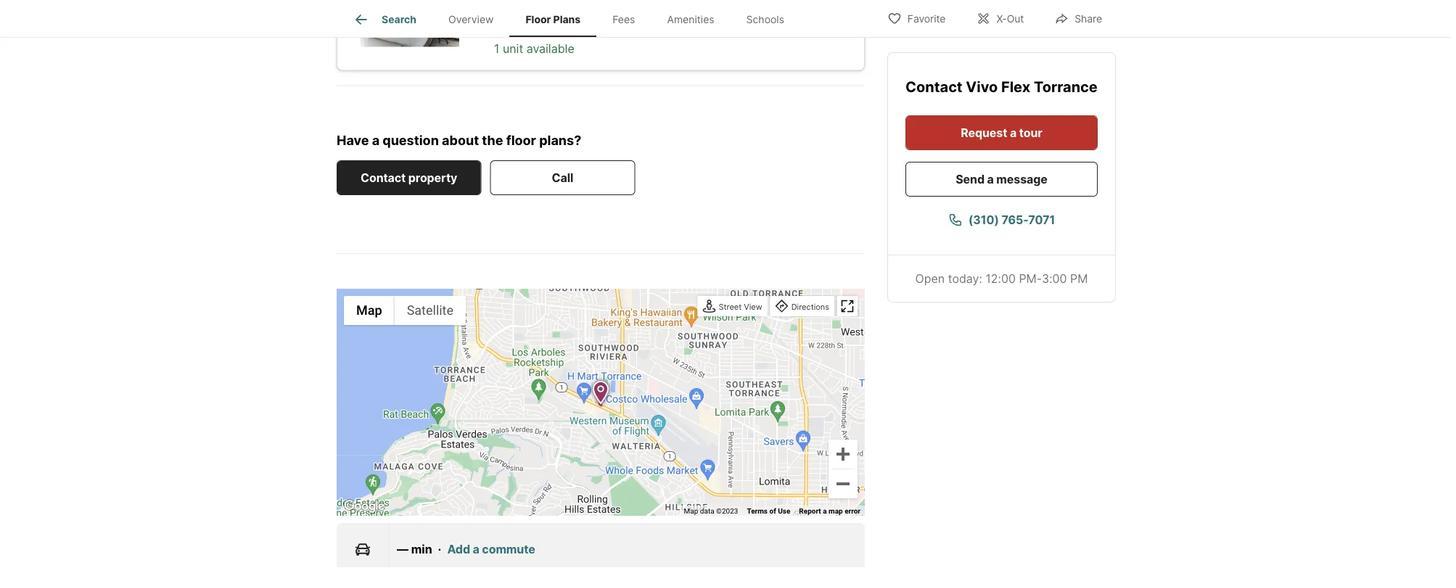 Task type: locate. For each thing, give the bounding box(es) containing it.
contact down 'question'
[[361, 170, 406, 185]]

x-out
[[997, 13, 1024, 25]]

(310) 765-7071 link
[[906, 203, 1098, 237]]

error
[[845, 507, 861, 516]]

of
[[770, 507, 776, 516]]

open today: 12:00 pm-3:00 pm
[[916, 271, 1088, 286]]

contact for contact vivo flex torrance
[[906, 78, 963, 96]]

a left tour
[[1010, 126, 1017, 140]]

have
[[337, 132, 369, 148]]

contact inside button
[[361, 170, 406, 185]]

sqft.
[[590, 11, 612, 24]]

a left the map on the right of the page
[[823, 507, 827, 516]]

tour
[[1020, 126, 1043, 140]]

0 horizontal spatial ·
[[438, 542, 442, 556]]

bed
[[502, 11, 521, 24]]

search
[[382, 13, 417, 26]]

schools
[[747, 13, 785, 26]]

amenities tab
[[651, 2, 731, 37]]

1 for bed
[[494, 11, 499, 24]]

1 vertical spatial contact
[[361, 170, 406, 185]]

map left satellite
[[356, 303, 382, 318]]

· right min
[[438, 542, 442, 556]]

1
[[494, 11, 499, 24], [529, 11, 534, 24], [494, 41, 500, 55]]

map left data
[[684, 507, 699, 516]]

street
[[719, 302, 742, 312]]

map for map
[[356, 303, 382, 318]]

· for 1 bed · 1 bath · 664 sqft.
[[524, 11, 526, 24]]

question
[[383, 132, 439, 148]]

(310)
[[969, 213, 999, 227]]

(310) 765-7071
[[969, 213, 1056, 227]]

·
[[524, 11, 526, 24], [562, 11, 565, 24], [438, 542, 442, 556]]

share button
[[1043, 3, 1115, 33]]

12:00
[[986, 271, 1016, 286]]

· left 664
[[562, 11, 565, 24]]

directions
[[792, 302, 830, 312]]

unit
[[503, 41, 524, 55]]

1 left unit on the left of page
[[494, 41, 500, 55]]

map
[[356, 303, 382, 318], [684, 507, 699, 516]]

plans?
[[539, 132, 582, 148]]

x-out button
[[964, 3, 1037, 33]]

terms of use link
[[747, 507, 791, 516]]

— min · add a commute
[[397, 542, 535, 556]]

1 horizontal spatial map
[[684, 507, 699, 516]]

terms
[[747, 507, 768, 516]]

0 horizontal spatial contact
[[361, 170, 406, 185]]

contact
[[906, 78, 963, 96], [361, 170, 406, 185]]

min
[[411, 542, 432, 556]]

search link
[[353, 11, 417, 28]]

map region
[[278, 269, 1021, 568]]

· for — min · add a commute
[[438, 542, 442, 556]]

message
[[997, 172, 1048, 186]]

1 left bed
[[494, 11, 499, 24]]

call button
[[490, 160, 635, 195]]

(310) 765-7071 button
[[906, 203, 1098, 237]]

1 unit available
[[494, 41, 575, 55]]

a for send
[[988, 172, 994, 186]]

tower one bedroom with den image
[[361, 0, 459, 47]]

report
[[799, 507, 821, 516]]

a right send
[[988, 172, 994, 186]]

a for report
[[823, 507, 827, 516]]

menu bar
[[344, 296, 466, 325]]

a right have
[[372, 132, 380, 148]]

664
[[567, 11, 587, 24]]

contact left vivo at right top
[[906, 78, 963, 96]]

· right bed
[[524, 11, 526, 24]]

report a map error link
[[799, 507, 861, 516]]

contact property button
[[337, 160, 481, 195]]

0 vertical spatial map
[[356, 303, 382, 318]]

fees tab
[[597, 2, 651, 37]]

vivo
[[966, 78, 998, 96]]

a
[[1010, 126, 1017, 140], [372, 132, 380, 148], [988, 172, 994, 186], [823, 507, 827, 516], [473, 542, 480, 556]]

1 vertical spatial map
[[684, 507, 699, 516]]

contact vivo flex torrance
[[906, 78, 1098, 96]]

map inside popup button
[[356, 303, 382, 318]]

tab list
[[337, 0, 812, 37]]

pm
[[1071, 271, 1088, 286]]

satellite
[[407, 303, 454, 318]]

0 vertical spatial contact
[[906, 78, 963, 96]]

x-
[[997, 13, 1007, 25]]

map button
[[344, 296, 395, 325]]

terms of use
[[747, 507, 791, 516]]

©2023
[[716, 507, 738, 516]]

plans
[[554, 13, 581, 26]]

a for request
[[1010, 126, 1017, 140]]

1 horizontal spatial contact
[[906, 78, 963, 96]]

0 horizontal spatial map
[[356, 303, 382, 318]]

floor plans tab
[[510, 2, 597, 37]]

menu bar containing map
[[344, 296, 466, 325]]

floor plans
[[526, 13, 581, 26]]

pm-
[[1019, 271, 1042, 286]]

1 horizontal spatial ·
[[524, 11, 526, 24]]

1 bed · 1 bath · 664 sqft.
[[494, 11, 612, 24]]



Task type: vqa. For each thing, say whether or not it's contained in the screenshot.
Contact Vivo Flex Torrance's the 'Contact'
yes



Task type: describe. For each thing, give the bounding box(es) containing it.
call
[[552, 170, 574, 185]]

street view
[[719, 302, 763, 312]]

map for map data ©2023
[[684, 507, 699, 516]]

1 for unit
[[494, 41, 500, 55]]

amenities
[[667, 13, 715, 26]]

today:
[[948, 271, 983, 286]]

3:00
[[1042, 271, 1067, 286]]

about
[[442, 132, 479, 148]]

google image
[[340, 497, 388, 516]]

overview tab
[[433, 2, 510, 37]]

tab list containing search
[[337, 0, 812, 37]]

available
[[527, 41, 575, 55]]

request a tour button
[[906, 115, 1098, 150]]

floor
[[506, 132, 536, 148]]

street view button
[[699, 297, 766, 317]]

add
[[447, 542, 470, 556]]

favorite button
[[875, 3, 958, 33]]

directions button
[[772, 297, 833, 317]]

property
[[409, 170, 458, 185]]

map
[[829, 507, 843, 516]]

map data ©2023
[[684, 507, 738, 516]]

2 horizontal spatial ·
[[562, 11, 565, 24]]

have a question about the floor plans?
[[337, 132, 582, 148]]

use
[[778, 507, 791, 516]]

request
[[961, 126, 1008, 140]]

send a message button
[[906, 162, 1098, 197]]

the
[[482, 132, 503, 148]]

bath
[[537, 11, 559, 24]]

add a commute button
[[447, 541, 535, 558]]

commute
[[482, 542, 535, 556]]

request a tour
[[961, 126, 1043, 140]]

contact property
[[361, 170, 458, 185]]

favorite
[[908, 13, 946, 25]]

1 left bath
[[529, 11, 534, 24]]

call link
[[490, 160, 635, 195]]

share
[[1075, 13, 1103, 25]]

send
[[956, 172, 985, 186]]

a right add
[[473, 542, 480, 556]]

floor
[[526, 13, 551, 26]]

flex
[[1002, 78, 1031, 96]]

overview
[[449, 13, 494, 26]]

7071
[[1029, 213, 1056, 227]]

satellite button
[[395, 296, 466, 325]]

—
[[397, 542, 409, 556]]

torrance
[[1034, 78, 1098, 96]]

report a map error
[[799, 507, 861, 516]]

out
[[1007, 13, 1024, 25]]

fees
[[613, 13, 635, 26]]

data
[[700, 507, 715, 516]]

a for have
[[372, 132, 380, 148]]

send a message
[[956, 172, 1048, 186]]

schools tab
[[731, 2, 801, 37]]

765-
[[1002, 213, 1029, 227]]

view
[[744, 302, 763, 312]]

open
[[916, 271, 945, 286]]

contact for contact property
[[361, 170, 406, 185]]



